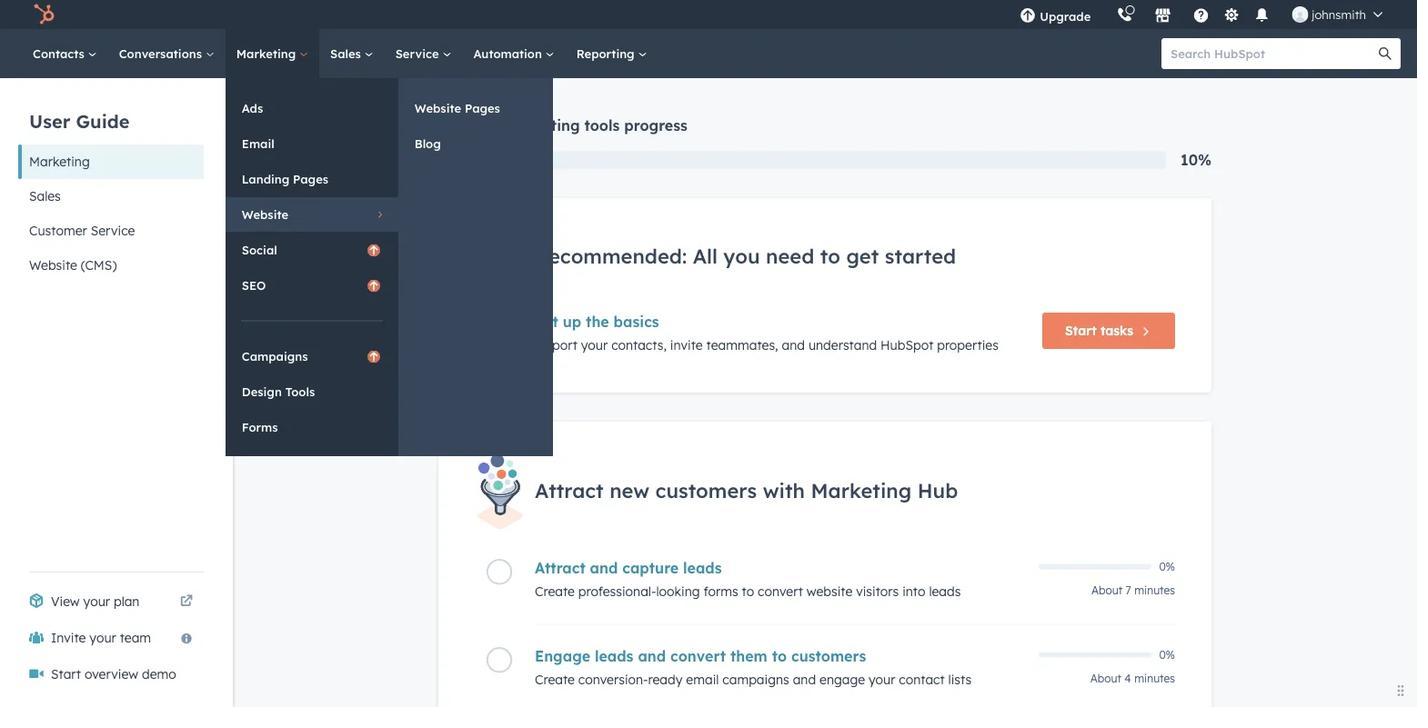 Task type: locate. For each thing, give the bounding box(es) containing it.
start inside button
[[1066, 323, 1097, 339]]

understand
[[809, 338, 877, 354]]

about 4 minutes
[[1091, 672, 1176, 686]]

marketplaces button
[[1144, 0, 1182, 29]]

marketing menu
[[225, 78, 553, 457]]

contacts link
[[22, 29, 108, 78]]

help image
[[1193, 8, 1210, 25]]

your left plan
[[83, 594, 110, 610]]

visitors
[[856, 584, 899, 600]]

website up blog
[[415, 101, 461, 116]]

and down set up the basics button
[[782, 338, 805, 354]]

your right engage
[[869, 672, 896, 688]]

2 horizontal spatial website
[[415, 101, 461, 116]]

start
[[1066, 323, 1097, 339], [51, 667, 81, 683]]

1 vertical spatial create
[[535, 672, 575, 688]]

link opens in a new window image
[[180, 596, 193, 609]]

minutes for attract and capture leads
[[1135, 584, 1176, 597]]

0% up about 7 minutes
[[1160, 560, 1176, 574]]

automation link
[[463, 29, 566, 78]]

2 vertical spatial to
[[772, 647, 787, 666]]

0 horizontal spatial service
[[91, 223, 135, 239]]

start down invite on the bottom of the page
[[51, 667, 81, 683]]

to left get
[[821, 243, 841, 268]]

0 vertical spatial attract
[[535, 478, 604, 503]]

to inside the engage leads and convert them to customers create conversion-ready email campaigns and engage your contact lists
[[772, 647, 787, 666]]

sales up customer
[[29, 188, 61, 204]]

0 horizontal spatial customers
[[656, 478, 757, 503]]

leads up conversion-
[[595, 647, 634, 666]]

1 horizontal spatial customers
[[792, 647, 867, 666]]

0 vertical spatial convert
[[758, 584, 803, 600]]

1 horizontal spatial start
[[1066, 323, 1097, 339]]

start overview demo link
[[18, 657, 204, 693]]

customers up engage
[[792, 647, 867, 666]]

set up the basics import your contacts, invite teammates, and understand hubspot properties
[[535, 313, 999, 354]]

website (cms)
[[29, 258, 117, 273]]

sales up ads link
[[330, 46, 365, 61]]

1 vertical spatial convert
[[671, 647, 726, 666]]

1 horizontal spatial service
[[396, 46, 443, 61]]

1 horizontal spatial leads
[[683, 559, 722, 577]]

0 vertical spatial minutes
[[1135, 584, 1176, 597]]

website inside 'button'
[[29, 258, 77, 273]]

2 attract from the top
[[535, 559, 586, 577]]

0 horizontal spatial start
[[51, 667, 81, 683]]

pages down email "link"
[[293, 172, 329, 187]]

email
[[686, 672, 719, 688]]

design
[[242, 384, 282, 399]]

and up ready
[[638, 647, 666, 666]]

service down sales button
[[91, 223, 135, 239]]

0 vertical spatial sales
[[330, 46, 365, 61]]

about
[[1092, 584, 1123, 597], [1091, 672, 1122, 686]]

1 vertical spatial attract
[[535, 559, 586, 577]]

1 vertical spatial leads
[[929, 584, 961, 600]]

1 vertical spatial website
[[242, 207, 289, 222]]

1 horizontal spatial to
[[772, 647, 787, 666]]

all
[[693, 243, 718, 268]]

landing
[[242, 172, 290, 187]]

1 horizontal spatial sales
[[330, 46, 365, 61]]

minutes right 7
[[1135, 584, 1176, 597]]

marketing right your
[[506, 116, 580, 135]]

pages up your
[[465, 101, 500, 116]]

attract for attract new customers with marketing hub
[[535, 478, 604, 503]]

1 vertical spatial customers
[[792, 647, 867, 666]]

customers
[[656, 478, 757, 503], [792, 647, 867, 666]]

0 vertical spatial leads
[[683, 559, 722, 577]]

website down customer
[[29, 258, 77, 273]]

start overview demo
[[51, 667, 176, 683]]

to right "forms"
[[742, 584, 755, 600]]

attract inside attract and capture leads create professional-looking forms to convert website visitors into leads
[[535, 559, 586, 577]]

1 vertical spatial to
[[742, 584, 755, 600]]

to inside attract and capture leads create professional-looking forms to convert website visitors into leads
[[742, 584, 755, 600]]

convert inside attract and capture leads create professional-looking forms to convert website visitors into leads
[[758, 584, 803, 600]]

0 vertical spatial start
[[1066, 323, 1097, 339]]

attract left new
[[535, 478, 604, 503]]

convert up email
[[671, 647, 726, 666]]

sales inside button
[[29, 188, 61, 204]]

convert
[[758, 584, 803, 600], [671, 647, 726, 666]]

landing pages link
[[225, 162, 398, 197]]

0 vertical spatial 0%
[[1160, 560, 1176, 574]]

basics
[[614, 313, 659, 331]]

your
[[581, 338, 608, 354], [83, 594, 110, 610], [89, 631, 116, 647], [869, 672, 896, 688]]

forms
[[242, 420, 278, 435]]

0 vertical spatial website
[[415, 101, 461, 116]]

email link
[[225, 126, 398, 161]]

1 vertical spatial pages
[[293, 172, 329, 187]]

customer service
[[29, 223, 135, 239]]

convert down attract and capture leads button
[[758, 584, 803, 600]]

0 horizontal spatial convert
[[671, 647, 726, 666]]

settings link
[[1221, 5, 1243, 24]]

and
[[782, 338, 805, 354], [590, 559, 618, 577], [638, 647, 666, 666], [793, 672, 816, 688]]

pages
[[465, 101, 500, 116], [293, 172, 329, 187]]

2 create from the top
[[535, 672, 575, 688]]

service
[[396, 46, 443, 61], [91, 223, 135, 239]]

0 vertical spatial customers
[[656, 478, 757, 503]]

you
[[724, 243, 760, 268]]

set
[[535, 313, 559, 331]]

service up website pages
[[396, 46, 443, 61]]

1 horizontal spatial convert
[[758, 584, 803, 600]]

attract and capture leads button
[[535, 559, 1028, 577]]

john smith image
[[1292, 6, 1309, 23]]

attract for attract and capture leads create professional-looking forms to convert website visitors into leads
[[535, 559, 586, 577]]

2 vertical spatial leads
[[595, 647, 634, 666]]

1 vertical spatial start
[[51, 667, 81, 683]]

2 0% from the top
[[1160, 649, 1176, 662]]

1 horizontal spatial website
[[242, 207, 289, 222]]

started
[[885, 243, 957, 268]]

your left the team
[[89, 631, 116, 647]]

landing pages
[[242, 172, 329, 187]]

attract
[[535, 478, 604, 503], [535, 559, 586, 577]]

minutes right 4
[[1135, 672, 1176, 686]]

guide
[[76, 110, 130, 132]]

to
[[821, 243, 841, 268], [742, 584, 755, 600], [772, 647, 787, 666]]

1 horizontal spatial pages
[[465, 101, 500, 116]]

2 horizontal spatial to
[[821, 243, 841, 268]]

create inside the engage leads and convert them to customers create conversion-ready email campaigns and engage your contact lists
[[535, 672, 575, 688]]

menu
[[1008, 0, 1396, 29]]

and up professional- on the left bottom
[[590, 559, 618, 577]]

website down landing
[[242, 207, 289, 222]]

marketing down user
[[29, 154, 90, 170]]

design tools
[[242, 384, 315, 399]]

website
[[415, 101, 461, 116], [242, 207, 289, 222], [29, 258, 77, 273]]

0% for engage leads and convert them to customers
[[1160, 649, 1176, 662]]

invite your team button
[[18, 621, 204, 657]]

website pages
[[415, 101, 500, 116]]

0 horizontal spatial website
[[29, 258, 77, 273]]

calling icon image
[[1117, 7, 1133, 23]]

0 vertical spatial pages
[[465, 101, 500, 116]]

about left 7
[[1092, 584, 1123, 597]]

demo
[[142, 667, 176, 683]]

0 vertical spatial about
[[1092, 584, 1123, 597]]

into
[[903, 584, 926, 600]]

website link
[[225, 197, 398, 232]]

1 vertical spatial minutes
[[1135, 672, 1176, 686]]

customer service button
[[18, 214, 204, 248]]

start tasks
[[1066, 323, 1134, 339]]

with
[[763, 478, 805, 503]]

menu containing johnsmith
[[1008, 0, 1396, 29]]

plan
[[114, 594, 140, 610]]

0 vertical spatial to
[[821, 243, 841, 268]]

tools
[[285, 384, 315, 399]]

attract new customers with marketing hub
[[535, 478, 958, 503]]

notifications button
[[1247, 0, 1278, 29]]

your down the
[[581, 338, 608, 354]]

attract up professional- on the left bottom
[[535, 559, 586, 577]]

marketing
[[236, 46, 299, 61], [506, 116, 580, 135], [29, 154, 90, 170], [811, 478, 912, 503]]

2 minutes from the top
[[1135, 672, 1176, 686]]

start for start overview demo
[[51, 667, 81, 683]]

invite your team
[[51, 631, 151, 647]]

leads up "forms"
[[683, 559, 722, 577]]

set up the basics button
[[535, 313, 1028, 331]]

marketing inside marketing button
[[29, 154, 90, 170]]

view
[[51, 594, 80, 610]]

about left 4
[[1091, 672, 1122, 686]]

0 horizontal spatial leads
[[595, 647, 634, 666]]

properties
[[938, 338, 999, 354]]

forms link
[[225, 410, 398, 445]]

tools
[[585, 116, 620, 135]]

conversion-
[[579, 672, 648, 688]]

1 attract from the top
[[535, 478, 604, 503]]

start for start tasks
[[1066, 323, 1097, 339]]

marketing up ads
[[236, 46, 299, 61]]

0 horizontal spatial pages
[[293, 172, 329, 187]]

create left professional- on the left bottom
[[535, 584, 575, 600]]

2 vertical spatial website
[[29, 258, 77, 273]]

create down engage
[[535, 672, 575, 688]]

1 vertical spatial service
[[91, 223, 135, 239]]

1 create from the top
[[535, 584, 575, 600]]

start left tasks
[[1066, 323, 1097, 339]]

1 minutes from the top
[[1135, 584, 1176, 597]]

import
[[535, 338, 578, 354]]

1 0% from the top
[[1160, 560, 1176, 574]]

seo
[[242, 278, 266, 293]]

0 horizontal spatial to
[[742, 584, 755, 600]]

2 horizontal spatial leads
[[929, 584, 961, 600]]

minutes for engage leads and convert them to customers
[[1135, 672, 1176, 686]]

marketing button
[[18, 145, 204, 179]]

ads
[[242, 101, 263, 116]]

leads right into
[[929, 584, 961, 600]]

1 vertical spatial about
[[1091, 672, 1122, 686]]

convert inside the engage leads and convert them to customers create conversion-ready email campaigns and engage your contact lists
[[671, 647, 726, 666]]

1 vertical spatial 0%
[[1160, 649, 1176, 662]]

about for attract and capture leads
[[1092, 584, 1123, 597]]

pages for landing pages
[[293, 172, 329, 187]]

marketing link
[[225, 29, 319, 78]]

1 vertical spatial sales
[[29, 188, 61, 204]]

0% up about 4 minutes
[[1160, 649, 1176, 662]]

customers right new
[[656, 478, 757, 503]]

engage leads and convert them to customers button
[[535, 647, 1028, 666]]

overview
[[85, 667, 138, 683]]

to right them
[[772, 647, 787, 666]]

0 vertical spatial create
[[535, 584, 575, 600]]

0 horizontal spatial sales
[[29, 188, 61, 204]]



Task type: vqa. For each thing, say whether or not it's contained in the screenshot.
the "Pagination" Navigation
no



Task type: describe. For each thing, give the bounding box(es) containing it.
view your plan
[[51, 594, 140, 610]]

hubspot image
[[33, 4, 55, 25]]

the
[[586, 313, 609, 331]]

sales link
[[319, 29, 385, 78]]

marketing inside marketing 'link'
[[236, 46, 299, 61]]

blog
[[415, 136, 441, 151]]

johnsmith
[[1312, 7, 1367, 22]]

need
[[766, 243, 815, 268]]

website for website
[[242, 207, 289, 222]]

invite
[[51, 631, 86, 647]]

contact
[[899, 672, 945, 688]]

sales button
[[18, 179, 204, 214]]

up
[[563, 313, 582, 331]]

conversations link
[[108, 29, 225, 78]]

campaigns
[[723, 672, 790, 688]]

teammates,
[[707, 338, 779, 354]]

reporting
[[577, 46, 638, 61]]

campaigns
[[242, 349, 308, 364]]

Search HubSpot search field
[[1162, 38, 1385, 69]]

and down engage leads and convert them to customers button
[[793, 672, 816, 688]]

user
[[29, 110, 70, 132]]

social link
[[225, 233, 398, 268]]

upgrade image
[[1020, 8, 1037, 25]]

website pages link
[[398, 91, 553, 126]]

service link
[[385, 29, 463, 78]]

website for website pages
[[415, 101, 461, 116]]

professional-
[[579, 584, 657, 600]]

looking
[[657, 584, 700, 600]]

blog link
[[398, 126, 553, 161]]

link opens in a new window image
[[180, 591, 193, 613]]

ads link
[[225, 91, 398, 126]]

recommended:
[[535, 243, 687, 268]]

user guide
[[29, 110, 130, 132]]

(cms)
[[81, 258, 117, 273]]

progress
[[625, 116, 688, 135]]

your marketing tools progress
[[468, 116, 688, 135]]

capture
[[623, 559, 679, 577]]

email
[[242, 136, 275, 151]]

search button
[[1370, 38, 1401, 69]]

10%
[[1181, 151, 1212, 169]]

and inside attract and capture leads create professional-looking forms to convert website visitors into leads
[[590, 559, 618, 577]]

start tasks button
[[1043, 313, 1176, 350]]

your inside the engage leads and convert them to customers create conversion-ready email campaigns and engage your contact lists
[[869, 672, 896, 688]]

about for engage leads and convert them to customers
[[1091, 672, 1122, 686]]

your inside button
[[89, 631, 116, 647]]

leads inside the engage leads and convert them to customers create conversion-ready email campaigns and engage your contact lists
[[595, 647, 634, 666]]

customers inside the engage leads and convert them to customers create conversion-ready email campaigns and engage your contact lists
[[792, 647, 867, 666]]

0 vertical spatial service
[[396, 46, 443, 61]]

engage
[[535, 647, 591, 666]]

contacts
[[33, 46, 88, 61]]

conversations
[[119, 46, 205, 61]]

upgrade
[[1040, 9, 1091, 24]]

get
[[847, 243, 879, 268]]

design tools link
[[225, 375, 398, 409]]

marketing left "hub"
[[811, 478, 912, 503]]

attract and capture leads create professional-looking forms to convert website visitors into leads
[[535, 559, 961, 600]]

johnsmith button
[[1282, 0, 1394, 29]]

calling icon button
[[1110, 3, 1140, 27]]

hubspot
[[881, 338, 934, 354]]

team
[[120, 631, 151, 647]]

about 7 minutes
[[1092, 584, 1176, 597]]

your
[[468, 116, 501, 135]]

invite
[[670, 338, 703, 354]]

engage
[[820, 672, 865, 688]]

hub
[[918, 478, 958, 503]]

search image
[[1380, 47, 1392, 60]]

service inside button
[[91, 223, 135, 239]]

reporting link
[[566, 29, 658, 78]]

help button
[[1186, 0, 1217, 29]]

website (cms) button
[[18, 248, 204, 283]]

contacts,
[[612, 338, 667, 354]]

view your plan link
[[18, 584, 204, 621]]

marketplaces image
[[1155, 8, 1171, 25]]

your marketing tools progress progress bar
[[439, 151, 511, 169]]

create inside attract and capture leads create professional-looking forms to convert website visitors into leads
[[535, 584, 575, 600]]

4
[[1125, 672, 1132, 686]]

hubspot link
[[22, 4, 68, 25]]

your inside set up the basics import your contacts, invite teammates, and understand hubspot properties
[[581, 338, 608, 354]]

lists
[[949, 672, 972, 688]]

them
[[731, 647, 768, 666]]

0% for attract and capture leads
[[1160, 560, 1176, 574]]

7
[[1126, 584, 1132, 597]]

recommended: all you need to get started
[[535, 243, 957, 268]]

and inside set up the basics import your contacts, invite teammates, and understand hubspot properties
[[782, 338, 805, 354]]

customer
[[29, 223, 87, 239]]

pages for website pages
[[465, 101, 500, 116]]

settings image
[[1224, 8, 1240, 24]]

automation
[[474, 46, 546, 61]]

new
[[610, 478, 650, 503]]

website
[[807, 584, 853, 600]]

notifications image
[[1254, 8, 1271, 25]]

campaigns link
[[225, 339, 398, 374]]

user guide views element
[[18, 78, 204, 283]]

website for website (cms)
[[29, 258, 77, 273]]



